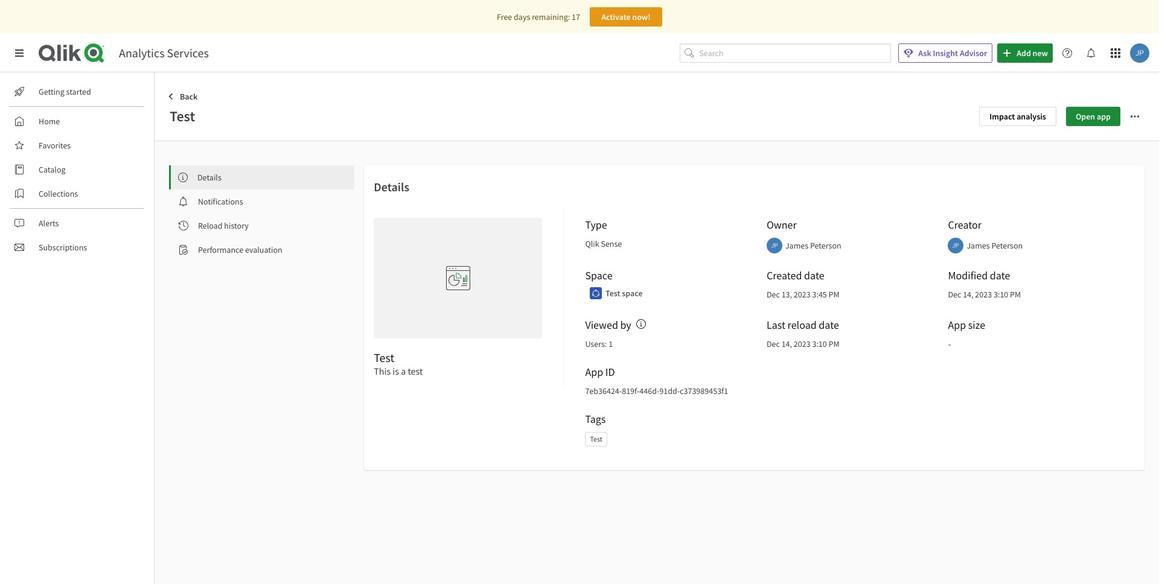 Task type: describe. For each thing, give the bounding box(es) containing it.
1 horizontal spatial james peterson image
[[1130, 43, 1150, 63]]

reload
[[788, 318, 817, 332]]

notifications
[[198, 196, 243, 207]]

2023 for created
[[794, 289, 811, 300]]

last
[[767, 318, 786, 332]]

details link
[[171, 165, 355, 190]]

created date
[[767, 269, 825, 283]]

ask insight advisor button
[[899, 43, 993, 63]]

open app button
[[1066, 107, 1121, 126]]

by
[[620, 318, 631, 332]]

2023 for last
[[794, 339, 811, 350]]

searchbar element
[[680, 43, 891, 63]]

modified
[[948, 269, 988, 283]]

qlik sense
[[585, 239, 622, 249]]

peterson for owner
[[810, 240, 842, 251]]

add new button
[[998, 43, 1053, 63]]

a
[[401, 365, 406, 377]]

alerts
[[39, 218, 59, 229]]

impact analysis button
[[980, 107, 1057, 126]]

viewed by
[[585, 318, 631, 332]]

c373989453f1
[[680, 386, 728, 397]]

819f-
[[622, 386, 640, 397]]

james peterson for creator
[[967, 240, 1023, 251]]

activate now!
[[601, 11, 651, 22]]

impact analysis
[[990, 111, 1046, 122]]

pm for created date
[[829, 289, 840, 300]]

this
[[374, 365, 391, 377]]

1 horizontal spatial details
[[374, 179, 409, 194]]

app size -
[[948, 318, 986, 350]]

add new
[[1017, 48, 1048, 59]]

remaining:
[[532, 11, 570, 22]]

dec 13, 2023 3:45 pm
[[767, 289, 840, 300]]

pm for last reload date
[[829, 339, 840, 350]]

users:
[[585, 339, 607, 350]]

notifications link
[[169, 190, 355, 214]]

alerts link
[[10, 214, 145, 233]]

ask
[[919, 48, 932, 59]]

pm for modified date
[[1010, 289, 1021, 300]]

evaluation
[[245, 245, 282, 255]]

dec for last
[[767, 339, 780, 350]]

test this is a test
[[374, 350, 423, 377]]

qlik
[[585, 239, 599, 249]]

open app
[[1076, 111, 1111, 122]]

446d-
[[640, 386, 660, 397]]

james peterson for owner
[[786, 240, 842, 251]]

back
[[180, 91, 198, 102]]

getting
[[39, 86, 64, 97]]

favorites
[[39, 140, 71, 151]]

last reload date
[[767, 318, 839, 332]]

3:10 for reload
[[812, 339, 827, 350]]

impact
[[990, 111, 1015, 122]]

creator
[[948, 218, 982, 232]]

dec for created
[[767, 289, 780, 300]]

modified date
[[948, 269, 1010, 283]]

james for owner
[[786, 240, 809, 251]]

home link
[[10, 112, 145, 131]]

new
[[1033, 48, 1048, 59]]

app
[[1097, 111, 1111, 122]]

created
[[767, 269, 802, 283]]

dec 14, 2023 3:10 pm for reload
[[767, 339, 840, 350]]

getting started link
[[10, 82, 145, 101]]

more actions image
[[1130, 111, 1140, 121]]

tags
[[585, 412, 606, 426]]



Task type: vqa. For each thing, say whether or not it's contained in the screenshot.
Recently Updated link
no



Task type: locate. For each thing, give the bounding box(es) containing it.
size
[[968, 318, 986, 332]]

collections link
[[10, 184, 145, 203]]

james peterson image
[[1130, 43, 1150, 63], [948, 238, 964, 254]]

add
[[1017, 48, 1031, 59]]

test left space
[[606, 288, 620, 299]]

dec left 13,
[[767, 289, 780, 300]]

free
[[497, 11, 512, 22]]

1
[[609, 339, 613, 350]]

0 horizontal spatial details
[[197, 172, 221, 183]]

space
[[622, 288, 643, 299]]

app left the size
[[948, 318, 966, 332]]

14, for last
[[782, 339, 792, 350]]

james for creator
[[967, 240, 990, 251]]

test space button
[[586, 284, 645, 303]]

1 vertical spatial 3:10
[[812, 339, 827, 350]]

1 horizontal spatial 3:10
[[994, 289, 1009, 300]]

1 vertical spatial 14,
[[782, 339, 792, 350]]

performance
[[198, 245, 243, 255]]

0 vertical spatial james peterson image
[[1130, 43, 1150, 63]]

back link
[[164, 87, 203, 106]]

1 peterson from the left
[[810, 240, 842, 251]]

users: 1
[[585, 339, 613, 350]]

test down "back" link
[[170, 107, 195, 126]]

pm down last reload date at right
[[829, 339, 840, 350]]

3:45
[[812, 289, 827, 300]]

0 vertical spatial 3:10
[[994, 289, 1009, 300]]

analysis
[[1017, 111, 1046, 122]]

date right reload
[[819, 318, 839, 332]]

1 vertical spatial dec 14, 2023 3:10 pm
[[767, 339, 840, 350]]

home
[[39, 116, 60, 127]]

peterson for creator
[[992, 240, 1023, 251]]

peterson up created date
[[810, 240, 842, 251]]

catalog link
[[10, 160, 145, 179]]

14, for modified
[[963, 289, 974, 300]]

dec 14, 2023 3:10 pm down last reload date at right
[[767, 339, 840, 350]]

activate
[[601, 11, 631, 22]]

2 peterson from the left
[[992, 240, 1023, 251]]

analytics services element
[[119, 45, 209, 60]]

reload history
[[198, 220, 249, 231]]

14, down modified
[[963, 289, 974, 300]]

performance evaluation link
[[169, 238, 355, 262]]

7eb36424-819f-446d-91dd-c373989453f1
[[585, 386, 728, 397]]

1 horizontal spatial 14,
[[963, 289, 974, 300]]

app for app size -
[[948, 318, 966, 332]]

dec 14, 2023 3:10 pm for date
[[948, 289, 1021, 300]]

2023 down modified date
[[975, 289, 992, 300]]

date for modified date
[[990, 269, 1010, 283]]

1 horizontal spatial peterson
[[992, 240, 1023, 251]]

days
[[514, 11, 530, 22]]

now!
[[632, 11, 651, 22]]

17
[[572, 11, 580, 22]]

started
[[66, 86, 91, 97]]

1 james peterson from the left
[[786, 240, 842, 251]]

james
[[786, 240, 809, 251], [967, 240, 990, 251]]

dec down modified
[[948, 289, 962, 300]]

dec 14, 2023 3:10 pm
[[948, 289, 1021, 300], [767, 339, 840, 350]]

date
[[804, 269, 825, 283], [990, 269, 1010, 283], [819, 318, 839, 332]]

1 horizontal spatial dec 14, 2023 3:10 pm
[[948, 289, 1021, 300]]

91dd-
[[660, 386, 680, 397]]

-
[[948, 338, 951, 350]]

james down 'creator'
[[967, 240, 990, 251]]

0 horizontal spatial james peterson
[[786, 240, 842, 251]]

subscriptions
[[39, 242, 87, 253]]

dec for modified
[[948, 289, 962, 300]]

viewed
[[585, 318, 618, 332]]

viewed by button
[[585, 318, 764, 332]]

app for app id
[[585, 365, 603, 379]]

0 horizontal spatial james
[[786, 240, 809, 251]]

0 horizontal spatial 14,
[[782, 339, 792, 350]]

0 horizontal spatial app
[[585, 365, 603, 379]]

1 james from the left
[[786, 240, 809, 251]]

dec
[[767, 289, 780, 300], [948, 289, 962, 300], [767, 339, 780, 350]]

app id
[[585, 365, 615, 379]]

13,
[[782, 289, 792, 300]]

analytics
[[119, 45, 165, 60]]

owner
[[767, 218, 797, 232]]

details
[[197, 172, 221, 183], [374, 179, 409, 194]]

0 vertical spatial 14,
[[963, 289, 974, 300]]

sense
[[601, 239, 622, 249]]

3:10 down last reload date at right
[[812, 339, 827, 350]]

test
[[408, 365, 423, 377]]

1 horizontal spatial james peterson
[[967, 240, 1023, 251]]

test left a
[[374, 350, 394, 365]]

james peterson
[[786, 240, 842, 251], [967, 240, 1023, 251]]

id
[[605, 365, 615, 379]]

1 vertical spatial james peterson image
[[948, 238, 964, 254]]

favorites link
[[10, 136, 145, 155]]

0 horizontal spatial 3:10
[[812, 339, 827, 350]]

is
[[393, 365, 399, 377]]

app
[[948, 318, 966, 332], [585, 365, 603, 379]]

app inside app size -
[[948, 318, 966, 332]]

pm
[[829, 289, 840, 300], [1010, 289, 1021, 300], [829, 339, 840, 350]]

ask insight advisor
[[919, 48, 987, 59]]

0 horizontal spatial dec 14, 2023 3:10 pm
[[767, 339, 840, 350]]

close sidebar menu image
[[14, 48, 24, 58]]

0 horizontal spatial peterson
[[810, 240, 842, 251]]

space
[[585, 269, 613, 283]]

3:10 for date
[[994, 289, 1009, 300]]

navigation pane element
[[0, 77, 154, 262]]

date for created date
[[804, 269, 825, 283]]

subscriptions link
[[10, 238, 145, 257]]

Search text field
[[699, 43, 891, 63]]

0 vertical spatial app
[[948, 318, 966, 332]]

reload history link
[[169, 214, 355, 238]]

0 vertical spatial dec 14, 2023 3:10 pm
[[948, 289, 1021, 300]]

services
[[167, 45, 209, 60]]

james right james peterson image on the top right of the page
[[786, 240, 809, 251]]

date up 3:45
[[804, 269, 825, 283]]

pm down modified date
[[1010, 289, 1021, 300]]

pm right 3:45
[[829, 289, 840, 300]]

performance evaluation
[[198, 245, 282, 255]]

peterson
[[810, 240, 842, 251], [992, 240, 1023, 251]]

2023 for modified
[[975, 289, 992, 300]]

2023 right 13,
[[794, 289, 811, 300]]

7eb36424-
[[585, 386, 622, 397]]

free days remaining: 17
[[497, 11, 580, 22]]

james peterson image
[[767, 238, 783, 254]]

type
[[585, 218, 607, 232]]

dec down the last
[[767, 339, 780, 350]]

advisor
[[960, 48, 987, 59]]

open
[[1076, 111, 1095, 122]]

history
[[224, 220, 249, 231]]

test space
[[606, 288, 643, 299]]

2 james peterson from the left
[[967, 240, 1023, 251]]

1 horizontal spatial james
[[967, 240, 990, 251]]

james peterson up created date
[[786, 240, 842, 251]]

test inside test this is a test
[[374, 350, 394, 365]]

getting started
[[39, 86, 91, 97]]

collections
[[39, 188, 78, 199]]

3:10
[[994, 289, 1009, 300], [812, 339, 827, 350]]

analytics services
[[119, 45, 209, 60]]

catalog
[[39, 164, 66, 175]]

date right modified
[[990, 269, 1010, 283]]

2023 down reload
[[794, 339, 811, 350]]

james peterson up modified date
[[967, 240, 1023, 251]]

peterson up modified date
[[992, 240, 1023, 251]]

dec 14, 2023 3:10 pm down modified date
[[948, 289, 1021, 300]]

1 horizontal spatial app
[[948, 318, 966, 332]]

1 vertical spatial app
[[585, 365, 603, 379]]

0 horizontal spatial james peterson image
[[948, 238, 964, 254]]

activate now! link
[[590, 7, 662, 27]]

insight
[[933, 48, 958, 59]]

reload
[[198, 220, 223, 231]]

app left id
[[585, 365, 603, 379]]

test down tags
[[590, 435, 603, 444]]

test button
[[169, 106, 970, 126], [169, 106, 970, 126]]

3:10 down modified date
[[994, 289, 1009, 300]]

2 james from the left
[[967, 240, 990, 251]]

14, down the last
[[782, 339, 792, 350]]

test inside button
[[606, 288, 620, 299]]



